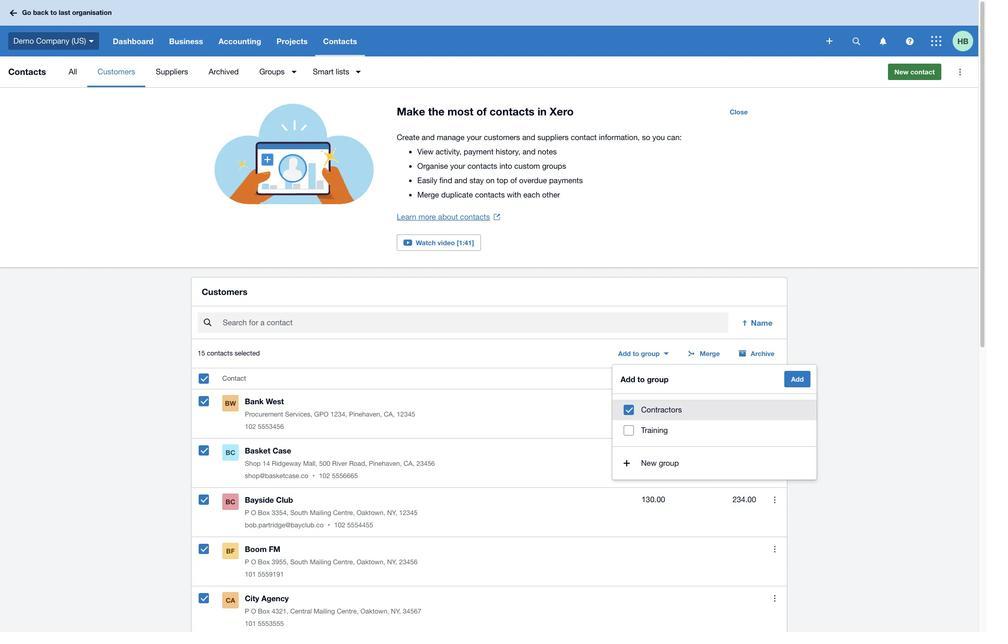Task type: vqa. For each thing, say whether or not it's contained in the screenshot.
Oaktown, in City Agency P O Box 4321, Central Mailing Centre, Oaktown, NY, 34567 101 5553555
yes



Task type: describe. For each thing, give the bounding box(es) containing it.
suppliers
[[537, 133, 569, 142]]

130.00 link
[[642, 494, 665, 506]]

svg image inside go back to last organisation link
[[10, 9, 17, 16]]

14
[[263, 460, 270, 468]]

suppliers
[[156, 67, 188, 76]]

basket case shop 14 ridgeway mall, 500 river road, pinehaven, ca, 23456 shop@basketcase.co • 102 5556665
[[245, 446, 435, 480]]

pinehaven, inside the basket case shop 14 ridgeway mall, 500 river road, pinehaven, ca, 23456 shop@basketcase.co • 102 5556665
[[369, 460, 402, 468]]

merge duplicate contacts with each other
[[417, 190, 560, 199]]

box for city
[[258, 608, 270, 616]]

0 horizontal spatial svg image
[[827, 38, 833, 44]]

company
[[36, 36, 69, 45]]

mailing for agency
[[314, 608, 335, 616]]

1 vertical spatial contact
[[571, 133, 597, 142]]

0 horizontal spatial your
[[450, 162, 465, 170]]

suppliers button
[[146, 56, 198, 87]]

fm
[[269, 545, 280, 554]]

group inside button
[[659, 459, 679, 468]]

mailing for fm
[[310, 559, 331, 566]]

hb
[[958, 36, 969, 45]]

oaktown, for bayside club
[[357, 509, 385, 517]]

pinehaven, inside bank west procurement services, gpo 1234, pinehaven, ca, 12345 102 5553456
[[349, 411, 382, 419]]

customers
[[484, 133, 520, 142]]

demo
[[13, 36, 34, 45]]

archived button
[[198, 56, 249, 87]]

customers inside button
[[98, 67, 135, 76]]

you owe
[[640, 375, 665, 383]]

102 for bayside club
[[334, 522, 345, 529]]

new group
[[641, 459, 679, 468]]

(us)
[[72, 36, 86, 45]]

new for new group
[[641, 459, 657, 468]]

history,
[[496, 147, 520, 156]]

west
[[266, 397, 284, 406]]

bank west procurement services, gpo 1234, pinehaven, ca, 12345 102 5553456
[[245, 397, 415, 431]]

ny, for boom fm
[[387, 559, 397, 566]]

and up view
[[422, 133, 435, 142]]

city agency p o box 4321, central mailing centre, oaktown, ny, 34567 101 5553555
[[245, 594, 421, 628]]

box for boom
[[258, 559, 270, 566]]

you
[[652, 133, 665, 142]]

• for bayside club
[[328, 522, 330, 529]]

selected
[[235, 350, 260, 357]]

business button
[[161, 26, 211, 56]]

each
[[523, 190, 540, 199]]

new contact
[[895, 68, 935, 76]]

demo company (us)
[[13, 36, 86, 45]]

bob.partridge@bayclub.co
[[245, 522, 324, 529]]

back
[[33, 8, 49, 17]]

with
[[507, 190, 521, 199]]

ca
[[226, 597, 235, 605]]

watch
[[416, 239, 436, 247]]

find
[[439, 176, 452, 185]]

projects
[[277, 36, 308, 46]]

city
[[245, 594, 259, 603]]

more row options image for fm
[[764, 539, 785, 560]]

add to group inside add to group group
[[621, 375, 669, 384]]

bayside
[[245, 496, 274, 505]]

archive
[[751, 350, 775, 358]]

merge for merge duplicate contacts with each other
[[417, 190, 439, 199]]

learn more about contacts
[[397, 213, 490, 221]]

owe
[[653, 375, 665, 383]]

12345 inside bayside club p o box 3354, south mailing centre, oaktown, ny, 12345 bob.partridge@bayclub.co • 102 5554455
[[399, 509, 418, 517]]

view activity, payment history, and notes
[[417, 147, 557, 156]]

smart lists
[[313, 67, 349, 76]]

p for bayside club
[[245, 509, 249, 517]]

contact
[[222, 375, 246, 383]]

add to group group
[[612, 365, 817, 480]]

archived
[[209, 67, 239, 76]]

102 for basket case
[[319, 472, 330, 480]]

learn more about contacts link
[[397, 210, 500, 224]]

5553555
[[258, 620, 284, 628]]

make
[[397, 105, 425, 118]]

name
[[751, 318, 773, 328]]

0 vertical spatial your
[[467, 133, 482, 142]]

12345 inside bank west procurement services, gpo 1234, pinehaven, ca, 12345 102 5553456
[[397, 411, 415, 419]]

101 for city agency
[[245, 620, 256, 628]]

and up custom
[[523, 147, 536, 156]]

smart lists button
[[303, 56, 367, 87]]

boom fm p o box 3955, south mailing centre, oaktown, ny, 23456 101 5559191
[[245, 545, 418, 579]]

activity,
[[436, 147, 462, 156]]

34567
[[403, 608, 421, 616]]

and up "duplicate"
[[454, 176, 467, 185]]

business
[[169, 36, 203, 46]]

1 horizontal spatial svg image
[[906, 37, 914, 45]]

contractors
[[641, 406, 682, 414]]

contacts down merge duplicate contacts with each other
[[460, 213, 490, 221]]

5559191
[[258, 571, 284, 579]]

groups
[[259, 67, 285, 76]]

102 inside bank west procurement services, gpo 1234, pinehaven, ca, 12345 102 5553456
[[245, 423, 256, 431]]

bc for basket case
[[226, 449, 235, 457]]

to inside add to group group
[[637, 375, 645, 384]]

learn
[[397, 213, 416, 221]]

make the most of contacts in xero
[[397, 105, 574, 118]]

p for boom fm
[[245, 559, 249, 566]]

list box containing contractors
[[612, 394, 817, 447]]

manage
[[437, 133, 465, 142]]

merge button
[[681, 346, 726, 362]]

more
[[419, 213, 436, 221]]

5554455
[[347, 522, 373, 529]]

bank
[[245, 397, 264, 406]]

4321,
[[272, 608, 288, 616]]

contact inside button
[[911, 68, 935, 76]]

more row options image for club
[[764, 490, 785, 510]]

go back to last organisation
[[22, 8, 112, 17]]

group inside popup button
[[641, 350, 660, 358]]

all button
[[58, 56, 87, 87]]

services,
[[285, 411, 312, 419]]

new contact button
[[888, 64, 942, 80]]

ny, for bayside club
[[387, 509, 397, 517]]

o for city
[[251, 608, 256, 616]]

basket
[[245, 446, 270, 455]]

smart
[[313, 67, 334, 76]]

o for boom
[[251, 559, 256, 566]]

watch video [1:41]
[[416, 239, 474, 247]]

go back to last organisation link
[[6, 4, 118, 22]]

Search for a contact field
[[222, 313, 729, 333]]

other
[[542, 190, 560, 199]]

banner containing hb
[[0, 0, 978, 56]]

customers button
[[87, 56, 146, 87]]



Task type: locate. For each thing, give the bounding box(es) containing it.
and
[[422, 133, 435, 142], [522, 133, 535, 142], [523, 147, 536, 156], [454, 176, 467, 185]]

view
[[417, 147, 434, 156]]

add to group inside add to group popup button
[[618, 350, 660, 358]]

south for club
[[290, 509, 308, 517]]

procurement
[[245, 411, 283, 419]]

archive button
[[732, 346, 781, 362]]

bc left 'bayside'
[[226, 498, 235, 506]]

add inside button
[[791, 375, 804, 384]]

• for basket case
[[313, 472, 315, 480]]

102 down procurement
[[245, 423, 256, 431]]

1 horizontal spatial of
[[510, 176, 517, 185]]

2 vertical spatial o
[[251, 608, 256, 616]]

pinehaven, right 1234,
[[349, 411, 382, 419]]

mailing right '3955,'
[[310, 559, 331, 566]]

merge down easily
[[417, 190, 439, 199]]

p down boom
[[245, 559, 249, 566]]

0 horizontal spatial of
[[476, 105, 487, 118]]

merge for merge
[[700, 350, 720, 358]]

navigation
[[105, 26, 819, 56]]

0 horizontal spatial •
[[313, 472, 315, 480]]

0 horizontal spatial contact
[[571, 133, 597, 142]]

0 horizontal spatial contacts
[[8, 66, 46, 77]]

oaktown, down the 5554455
[[357, 559, 385, 566]]

2 bc from the top
[[226, 498, 235, 506]]

0 vertical spatial more row options image
[[764, 490, 785, 510]]

2 box from the top
[[258, 559, 270, 566]]

new inside button
[[641, 459, 657, 468]]

2 horizontal spatial 102
[[334, 522, 345, 529]]

2 vertical spatial oaktown,
[[360, 608, 389, 616]]

ny, for city agency
[[391, 608, 401, 616]]

234.00
[[733, 496, 756, 504]]

so
[[642, 133, 650, 142]]

south right 3354,
[[290, 509, 308, 517]]

oaktown, for city agency
[[360, 608, 389, 616]]

merge inside button
[[700, 350, 720, 358]]

0 horizontal spatial ca,
[[384, 411, 395, 419]]

group up 'you owe'
[[641, 350, 660, 358]]

1 vertical spatial p
[[245, 559, 249, 566]]

1234,
[[331, 411, 347, 419]]

234.00 link
[[733, 494, 756, 506]]

p inside boom fm p o box 3955, south mailing centre, oaktown, ny, 23456 101 5559191
[[245, 559, 249, 566]]

your up payment
[[467, 133, 482, 142]]

101 for boom fm
[[245, 571, 256, 579]]

0 vertical spatial bc
[[226, 449, 235, 457]]

2 101 from the top
[[245, 620, 256, 628]]

contacts inside dropdown button
[[323, 36, 357, 46]]

group down add to group popup button
[[647, 375, 669, 384]]

p down "city"
[[245, 608, 249, 616]]

oaktown, left 34567
[[360, 608, 389, 616]]

pinehaven, right road,
[[369, 460, 402, 468]]

can:
[[667, 133, 682, 142]]

o down "city"
[[251, 608, 256, 616]]

oaktown, inside bayside club p o box 3354, south mailing centre, oaktown, ny, 12345 bob.partridge@bayclub.co • 102 5554455
[[357, 509, 385, 517]]

mailing inside "city agency p o box 4321, central mailing centre, oaktown, ny, 34567 101 5553555"
[[314, 608, 335, 616]]

0 vertical spatial south
[[290, 509, 308, 517]]

go
[[22, 8, 31, 17]]

ca, right 1234,
[[384, 411, 395, 419]]

svg image
[[10, 9, 17, 16], [931, 36, 942, 46], [852, 37, 860, 45], [880, 37, 886, 45], [89, 40, 94, 42]]

mailing up 'bob.partridge@bayclub.co'
[[310, 509, 331, 517]]

contacts up lists
[[323, 36, 357, 46]]

1 vertical spatial of
[[510, 176, 517, 185]]

1 vertical spatial group
[[647, 375, 669, 384]]

more row options image
[[764, 490, 785, 510], [764, 539, 785, 560], [764, 588, 785, 609]]

contacts
[[490, 105, 535, 118], [467, 162, 497, 170], [475, 190, 505, 199], [460, 213, 490, 221], [207, 350, 233, 357]]

0 vertical spatial contact
[[911, 68, 935, 76]]

dashboard link
[[105, 26, 161, 56]]

contacts up customers on the top of the page
[[490, 105, 535, 118]]

0 vertical spatial ca,
[[384, 411, 395, 419]]

group
[[641, 350, 660, 358], [647, 375, 669, 384], [659, 459, 679, 468]]

name button
[[735, 313, 781, 333]]

centre, for bayside club
[[333, 509, 355, 517]]

box inside bayside club p o box 3354, south mailing centre, oaktown, ny, 12345 bob.partridge@bayclub.co • 102 5554455
[[258, 509, 270, 517]]

• down mall,
[[313, 472, 315, 480]]

menu
[[58, 56, 880, 87]]

0 vertical spatial customers
[[98, 67, 135, 76]]

hb button
[[953, 26, 978, 56]]

boom
[[245, 545, 267, 554]]

your down activity,
[[450, 162, 465, 170]]

list box
[[612, 394, 817, 447]]

all
[[69, 67, 77, 76]]

easily find and stay on top of overdue payments
[[417, 176, 583, 185]]

add inside popup button
[[618, 350, 631, 358]]

0 vertical spatial group
[[641, 350, 660, 358]]

gpo
[[314, 411, 329, 419]]

1 vertical spatial customers
[[202, 287, 247, 297]]

1 vertical spatial box
[[258, 559, 270, 566]]

svg image inside the 'demo company (us)' popup button
[[89, 40, 94, 42]]

centre, up the 5554455
[[333, 509, 355, 517]]

oaktown, inside boom fm p o box 3955, south mailing centre, oaktown, ny, 23456 101 5559191
[[357, 559, 385, 566]]

1 vertical spatial centre,
[[333, 559, 355, 566]]

new
[[895, 68, 909, 76], [641, 459, 657, 468]]

12345
[[397, 411, 415, 419], [399, 509, 418, 517]]

ny, inside "city agency p o box 4321, central mailing centre, oaktown, ny, 34567 101 5553555"
[[391, 608, 401, 616]]

close button
[[724, 104, 754, 120]]

1 p from the top
[[245, 509, 249, 517]]

notes
[[538, 147, 557, 156]]

1 horizontal spatial 102
[[319, 472, 330, 480]]

merge
[[417, 190, 439, 199], [700, 350, 720, 358]]

banner
[[0, 0, 978, 56]]

0 vertical spatial ny,
[[387, 509, 397, 517]]

1 vertical spatial contacts
[[8, 66, 46, 77]]

102 left the 5554455
[[334, 522, 345, 529]]

1 horizontal spatial ca,
[[404, 460, 415, 468]]

1 vertical spatial 102
[[319, 472, 330, 480]]

1 vertical spatial pinehaven,
[[369, 460, 402, 468]]

add button
[[785, 371, 811, 388]]

most
[[448, 105, 473, 118]]

oaktown, up the 5554455
[[357, 509, 385, 517]]

23456 for boom fm
[[399, 559, 418, 566]]

payments
[[549, 176, 583, 185]]

1 bc from the top
[[226, 449, 235, 457]]

101 left 5553555
[[245, 620, 256, 628]]

0 vertical spatial o
[[251, 509, 256, 517]]

create
[[397, 133, 420, 142]]

1 vertical spatial to
[[633, 350, 639, 358]]

to inside go back to last organisation link
[[50, 8, 57, 17]]

2 vertical spatial more row options image
[[764, 588, 785, 609]]

mailing inside bayside club p o box 3354, south mailing centre, oaktown, ny, 12345 bob.partridge@bayclub.co • 102 5554455
[[310, 509, 331, 517]]

contacts right 15
[[207, 350, 233, 357]]

information,
[[599, 133, 640, 142]]

oaktown, inside "city agency p o box 4321, central mailing centre, oaktown, ny, 34567 101 5553555"
[[360, 608, 389, 616]]

xero
[[550, 105, 574, 118]]

1 vertical spatial more row options image
[[764, 539, 785, 560]]

2 vertical spatial mailing
[[314, 608, 335, 616]]

agency
[[261, 594, 289, 603]]

2 o from the top
[[251, 559, 256, 566]]

23456 inside the basket case shop 14 ridgeway mall, 500 river road, pinehaven, ca, 23456 shop@basketcase.co • 102 5556665
[[416, 460, 435, 468]]

2 vertical spatial box
[[258, 608, 270, 616]]

group down training
[[659, 459, 679, 468]]

contacts down demo
[[8, 66, 46, 77]]

centre, inside bayside club p o box 3354, south mailing centre, oaktown, ny, 12345 bob.partridge@bayclub.co • 102 5554455
[[333, 509, 355, 517]]

1 horizontal spatial contact
[[911, 68, 935, 76]]

contact left 'actions menu' icon
[[911, 68, 935, 76]]

contacts down on
[[475, 190, 505, 199]]

0 vertical spatial to
[[50, 8, 57, 17]]

o inside "city agency p o box 4321, central mailing centre, oaktown, ny, 34567 101 5553555"
[[251, 608, 256, 616]]

0 vertical spatial pinehaven,
[[349, 411, 382, 419]]

mall,
[[303, 460, 317, 468]]

0 vertical spatial of
[[476, 105, 487, 118]]

bc left basket
[[226, 449, 235, 457]]

contacts down payment
[[467, 162, 497, 170]]

ca, inside bank west procurement services, gpo 1234, pinehaven, ca, 12345 102 5553456
[[384, 411, 395, 419]]

and left suppliers
[[522, 133, 535, 142]]

1 horizontal spatial •
[[328, 522, 330, 529]]

dashboard
[[113, 36, 154, 46]]

2 vertical spatial group
[[659, 459, 679, 468]]

1 vertical spatial bc
[[226, 498, 235, 506]]

102 inside the basket case shop 14 ridgeway mall, 500 river road, pinehaven, ca, 23456 shop@basketcase.co • 102 5556665
[[319, 472, 330, 480]]

o inside boom fm p o box 3955, south mailing centre, oaktown, ny, 23456 101 5559191
[[251, 559, 256, 566]]

o for bayside
[[251, 509, 256, 517]]

23456 inside boom fm p o box 3955, south mailing centre, oaktown, ny, 23456 101 5559191
[[399, 559, 418, 566]]

1 south from the top
[[290, 509, 308, 517]]

1 horizontal spatial new
[[895, 68, 909, 76]]

ny, inside bayside club p o box 3354, south mailing centre, oaktown, ny, 12345 bob.partridge@bayclub.co • 102 5554455
[[387, 509, 397, 517]]

1 vertical spatial •
[[328, 522, 330, 529]]

navigation containing dashboard
[[105, 26, 819, 56]]

ny,
[[387, 509, 397, 517], [387, 559, 397, 566], [391, 608, 401, 616]]

bc for bayside club
[[226, 498, 235, 506]]

box inside "city agency p o box 4321, central mailing centre, oaktown, ny, 34567 101 5553555"
[[258, 608, 270, 616]]

centre, inside boom fm p o box 3955, south mailing centre, oaktown, ny, 23456 101 5559191
[[333, 559, 355, 566]]

2 vertical spatial p
[[245, 608, 249, 616]]

centre, right central
[[337, 608, 359, 616]]

club
[[276, 496, 293, 505]]

0 vertical spatial new
[[895, 68, 909, 76]]

3 p from the top
[[245, 608, 249, 616]]

last
[[59, 8, 70, 17]]

1 vertical spatial 101
[[245, 620, 256, 628]]

customers
[[98, 67, 135, 76], [202, 287, 247, 297]]

1 horizontal spatial merge
[[700, 350, 720, 358]]

1 vertical spatial 23456
[[399, 559, 418, 566]]

0 horizontal spatial customers
[[98, 67, 135, 76]]

1 vertical spatial o
[[251, 559, 256, 566]]

1 vertical spatial 12345
[[399, 509, 418, 517]]

centre, inside "city agency p o box 4321, central mailing centre, oaktown, ny, 34567 101 5553555"
[[337, 608, 359, 616]]

box up 5553555
[[258, 608, 270, 616]]

south inside boom fm p o box 3955, south mailing centre, oaktown, ny, 23456 101 5559191
[[290, 559, 308, 566]]

contact right suppliers
[[571, 133, 597, 142]]

0 vertical spatial 101
[[245, 571, 256, 579]]

add to group down add to group popup button
[[621, 375, 669, 384]]

river
[[332, 460, 347, 468]]

2 vertical spatial 102
[[334, 522, 345, 529]]

0 vertical spatial oaktown,
[[357, 509, 385, 517]]

ridgeway
[[272, 460, 301, 468]]

oaktown, for boom fm
[[357, 559, 385, 566]]

23456
[[416, 460, 435, 468], [399, 559, 418, 566]]

groups
[[542, 162, 566, 170]]

3 o from the top
[[251, 608, 256, 616]]

p down 'bayside'
[[245, 509, 249, 517]]

p
[[245, 509, 249, 517], [245, 559, 249, 566], [245, 608, 249, 616]]

p inside bayside club p o box 3354, south mailing centre, oaktown, ny, 12345 bob.partridge@bayclub.co • 102 5554455
[[245, 509, 249, 517]]

new for new contact
[[895, 68, 909, 76]]

mailing inside boom fm p o box 3955, south mailing centre, oaktown, ny, 23456 101 5559191
[[310, 559, 331, 566]]

15 contacts selected
[[198, 350, 260, 357]]

box for bayside
[[258, 509, 270, 517]]

1 box from the top
[[258, 509, 270, 517]]

23456 for basket case
[[416, 460, 435, 468]]

102
[[245, 423, 256, 431], [319, 472, 330, 480], [334, 522, 345, 529]]

contact list table element
[[191, 369, 787, 632]]

0 vertical spatial add to group
[[618, 350, 660, 358]]

1 vertical spatial ny,
[[387, 559, 397, 566]]

mailing right central
[[314, 608, 335, 616]]

1 horizontal spatial your
[[467, 133, 482, 142]]

1 more row options image from the top
[[764, 490, 785, 510]]

0 vertical spatial centre,
[[333, 509, 355, 517]]

1 vertical spatial mailing
[[310, 559, 331, 566]]

2 vertical spatial centre,
[[337, 608, 359, 616]]

102 inside bayside club p o box 3354, south mailing centre, oaktown, ny, 12345 bob.partridge@bayclub.co • 102 5554455
[[334, 522, 345, 529]]

projects button
[[269, 26, 315, 56]]

contacts button
[[315, 26, 365, 56]]

box down 'bayside'
[[258, 509, 270, 517]]

2 more row options image from the top
[[764, 539, 785, 560]]

3 more row options image from the top
[[764, 588, 785, 609]]

svg image
[[906, 37, 914, 45], [827, 38, 833, 44]]

duplicate
[[441, 190, 473, 199]]

p inside "city agency p o box 4321, central mailing centre, oaktown, ny, 34567 101 5553555"
[[245, 608, 249, 616]]

on
[[486, 176, 495, 185]]

1 vertical spatial oaktown,
[[357, 559, 385, 566]]

groups button
[[249, 56, 303, 87]]

of right most
[[476, 105, 487, 118]]

1 vertical spatial merge
[[700, 350, 720, 358]]

merge left archive "button"
[[700, 350, 720, 358]]

0 horizontal spatial new
[[641, 459, 657, 468]]

3 box from the top
[[258, 608, 270, 616]]

p for city agency
[[245, 608, 249, 616]]

organise your contacts into custom groups
[[417, 162, 566, 170]]

box up 5559191
[[258, 559, 270, 566]]

0 horizontal spatial 102
[[245, 423, 256, 431]]

ca,
[[384, 411, 395, 419], [404, 460, 415, 468]]

101 left 5559191
[[245, 571, 256, 579]]

custom
[[514, 162, 540, 170]]

bayside club p o box 3354, south mailing centre, oaktown, ny, 12345 bob.partridge@bayclub.co • 102 5554455
[[245, 496, 418, 529]]

south inside bayside club p o box 3354, south mailing centre, oaktown, ny, 12345 bob.partridge@bayclub.co • 102 5554455
[[290, 509, 308, 517]]

1 vertical spatial south
[[290, 559, 308, 566]]

central
[[290, 608, 312, 616]]

0 vertical spatial box
[[258, 509, 270, 517]]

1 o from the top
[[251, 509, 256, 517]]

centre, for boom fm
[[333, 559, 355, 566]]

101 inside boom fm p o box 3955, south mailing centre, oaktown, ny, 23456 101 5559191
[[245, 571, 256, 579]]

2 vertical spatial ny,
[[391, 608, 401, 616]]

• left the 5554455
[[328, 522, 330, 529]]

• inside bayside club p o box 3354, south mailing centre, oaktown, ny, 12345 bob.partridge@bayclub.co • 102 5554455
[[328, 522, 330, 529]]

of right "top"
[[510, 176, 517, 185]]

2 p from the top
[[245, 559, 249, 566]]

1 vertical spatial add to group
[[621, 375, 669, 384]]

0 vertical spatial 23456
[[416, 460, 435, 468]]

navigation inside banner
[[105, 26, 819, 56]]

0 horizontal spatial merge
[[417, 190, 439, 199]]

your
[[467, 133, 482, 142], [450, 162, 465, 170]]

5553456
[[258, 423, 284, 431]]

mailing for club
[[310, 509, 331, 517]]

2 vertical spatial to
[[637, 375, 645, 384]]

2 south from the top
[[290, 559, 308, 566]]

0 vertical spatial 12345
[[397, 411, 415, 419]]

101 inside "city agency p o box 4321, central mailing centre, oaktown, ny, 34567 101 5553555"
[[245, 620, 256, 628]]

into
[[499, 162, 512, 170]]

0 vertical spatial contacts
[[323, 36, 357, 46]]

ny, inside boom fm p o box 3955, south mailing centre, oaktown, ny, 23456 101 5559191
[[387, 559, 397, 566]]

1 vertical spatial ca,
[[404, 460, 415, 468]]

menu containing all
[[58, 56, 880, 87]]

contact
[[911, 68, 935, 76], [571, 133, 597, 142]]

1 vertical spatial your
[[450, 162, 465, 170]]

centre, for city agency
[[337, 608, 359, 616]]

training
[[641, 426, 668, 435]]

demo company (us) button
[[0, 26, 105, 56]]

101
[[245, 571, 256, 579], [245, 620, 256, 628]]

the
[[428, 105, 445, 118]]

0 vertical spatial p
[[245, 509, 249, 517]]

ca, inside the basket case shop 14 ridgeway mall, 500 river road, pinehaven, ca, 23456 shop@basketcase.co • 102 5556665
[[404, 460, 415, 468]]

o down boom
[[251, 559, 256, 566]]

south for fm
[[290, 559, 308, 566]]

o down 'bayside'
[[251, 509, 256, 517]]

1 horizontal spatial contacts
[[323, 36, 357, 46]]

102 down the 500
[[319, 472, 330, 480]]

0 vertical spatial •
[[313, 472, 315, 480]]

ca, right road,
[[404, 460, 415, 468]]

500
[[319, 460, 330, 468]]

• inside the basket case shop 14 ridgeway mall, 500 river road, pinehaven, ca, 23456 shop@basketcase.co • 102 5556665
[[313, 472, 315, 480]]

1 horizontal spatial customers
[[202, 287, 247, 297]]

o inside bayside club p o box 3354, south mailing centre, oaktown, ny, 12345 bob.partridge@bayclub.co • 102 5554455
[[251, 509, 256, 517]]

actions menu image
[[950, 62, 970, 82]]

lists
[[336, 67, 349, 76]]

1 101 from the top
[[245, 571, 256, 579]]

0 vertical spatial merge
[[417, 190, 439, 199]]

accounting
[[219, 36, 261, 46]]

centre, down the 5554455
[[333, 559, 355, 566]]

[1:41]
[[457, 239, 474, 247]]

0 vertical spatial mailing
[[310, 509, 331, 517]]

to inside add to group popup button
[[633, 350, 639, 358]]

5556665
[[332, 472, 358, 480]]

1 vertical spatial new
[[641, 459, 657, 468]]

easily
[[417, 176, 437, 185]]

box inside boom fm p o box 3955, south mailing centre, oaktown, ny, 23456 101 5559191
[[258, 559, 270, 566]]

new inside button
[[895, 68, 909, 76]]

contacts
[[323, 36, 357, 46], [8, 66, 46, 77]]

add to group button
[[612, 346, 675, 362]]

0 vertical spatial 102
[[245, 423, 256, 431]]

add to group up 'you'
[[618, 350, 660, 358]]

south right '3955,'
[[290, 559, 308, 566]]



